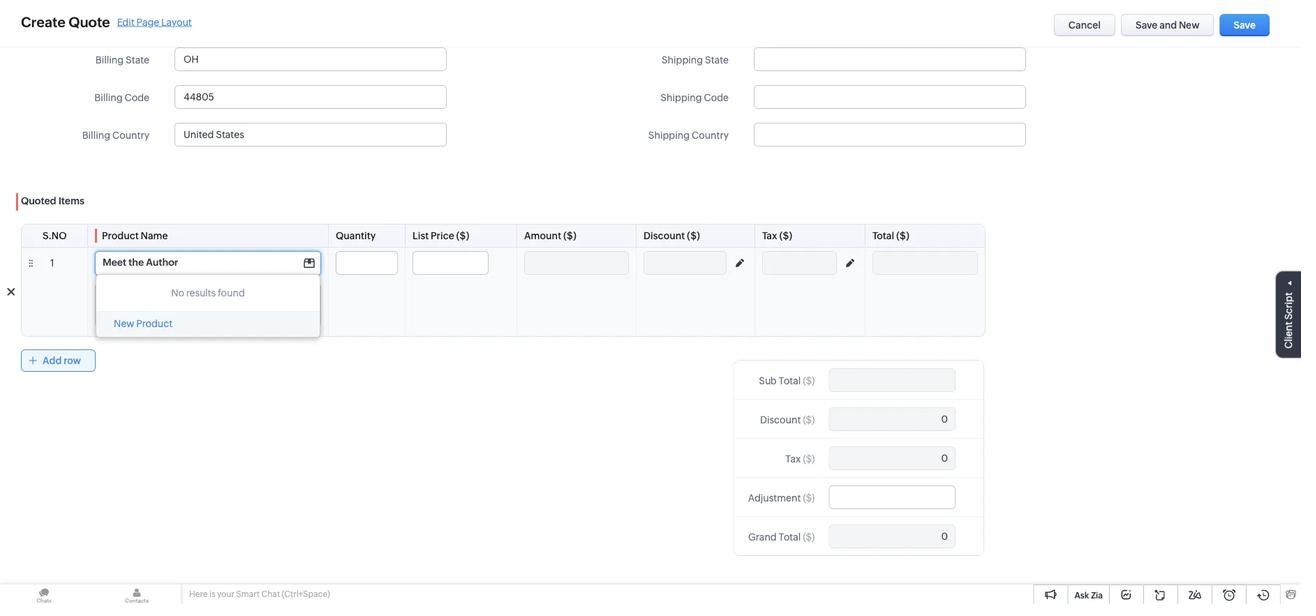 Task type: locate. For each thing, give the bounding box(es) containing it.
0 vertical spatial discount ($)
[[644, 231, 701, 242]]

and for new
[[1160, 20, 1178, 31]]

2 vertical spatial total
[[779, 532, 801, 543]]

code down the billing state
[[125, 92, 149, 103]]

2 vertical spatial shipping
[[649, 130, 690, 141]]

discount
[[644, 231, 685, 242], [761, 415, 801, 426]]

total
[[873, 231, 895, 242], [779, 375, 801, 387], [779, 532, 801, 543]]

and inside button
[[1160, 20, 1178, 31]]

None text field
[[175, 10, 447, 34], [754, 10, 1027, 34], [754, 85, 1027, 109], [175, 124, 446, 146], [755, 124, 1026, 146], [43, 252, 80, 275], [525, 252, 629, 275], [874, 252, 978, 275], [830, 409, 956, 431], [830, 448, 956, 470], [175, 10, 447, 34], [754, 10, 1027, 34], [754, 85, 1027, 109], [175, 124, 446, 146], [755, 124, 1026, 146], [43, 252, 80, 275], [525, 252, 629, 275], [874, 252, 978, 275], [830, 409, 956, 431], [830, 448, 956, 470]]

0 horizontal spatial code
[[125, 92, 149, 103]]

1 vertical spatial total
[[779, 375, 801, 387]]

tax
[[763, 231, 778, 242], [786, 454, 801, 465]]

name
[[141, 231, 168, 242]]

0 vertical spatial tax
[[763, 231, 778, 242]]

billing for billing city
[[101, 16, 129, 28]]

s.no
[[43, 231, 67, 242]]

amount ($)
[[525, 231, 577, 242]]

country
[[112, 130, 149, 141], [692, 130, 729, 141]]

1 vertical spatial shipping
[[661, 92, 702, 103]]

1 vertical spatial new
[[114, 319, 134, 330]]

state for billing state
[[126, 54, 149, 65]]

billing left city
[[101, 16, 129, 28]]

create
[[21, 14, 66, 30]]

save button
[[1221, 14, 1271, 36]]

1 state from the left
[[126, 54, 149, 65]]

1 horizontal spatial country
[[692, 130, 729, 141]]

client
[[1284, 322, 1295, 349]]

shipping up shipping country
[[661, 92, 702, 103]]

total for grand total ($)
[[779, 532, 801, 543]]

state down city
[[126, 54, 149, 65]]

0 horizontal spatial state
[[126, 54, 149, 65]]

1 horizontal spatial discount
[[761, 415, 801, 426]]

product
[[102, 231, 139, 242], [136, 319, 173, 330]]

2 save from the left
[[1235, 20, 1257, 31]]

1 vertical spatial discount
[[761, 415, 801, 426]]

1 country from the left
[[112, 130, 149, 141]]

0 horizontal spatial and
[[52, 592, 70, 603]]

0 vertical spatial product
[[102, 231, 139, 242]]

1 vertical spatial and
[[52, 592, 70, 603]]

2 state from the left
[[705, 54, 729, 65]]

and
[[1160, 20, 1178, 31], [52, 592, 70, 603]]

chat
[[262, 590, 280, 600]]

billing down create quote edit page layout
[[96, 54, 124, 65]]

1 horizontal spatial tax
[[786, 454, 801, 465]]

country down the billing code in the top of the page
[[112, 130, 149, 141]]

1 save from the left
[[1136, 20, 1158, 31]]

create quote edit page layout
[[21, 14, 192, 30]]

(ctrl+space)
[[282, 590, 330, 600]]

2 country from the left
[[692, 130, 729, 141]]

items
[[58, 196, 84, 207]]

0 vertical spatial new
[[1180, 20, 1200, 31]]

is
[[209, 590, 216, 600]]

0 horizontal spatial tax
[[763, 231, 778, 242]]

no results found
[[171, 288, 245, 299]]

terms and conditions
[[21, 592, 123, 603]]

0 horizontal spatial save
[[1136, 20, 1158, 31]]

save
[[1136, 20, 1158, 31], [1235, 20, 1257, 31]]

ask
[[1075, 591, 1090, 601]]

billing up billing country
[[94, 92, 123, 103]]

add row button
[[21, 350, 96, 372]]

discount ($)
[[644, 231, 701, 242], [761, 415, 815, 426]]

quantity
[[336, 231, 376, 242]]

new
[[1180, 20, 1200, 31], [114, 319, 134, 330]]

list
[[413, 231, 429, 242]]

row
[[64, 356, 81, 367]]

shipping down "shipping code"
[[649, 130, 690, 141]]

None field
[[175, 124, 446, 146], [755, 124, 1026, 146], [96, 252, 321, 275], [175, 124, 446, 146], [755, 124, 1026, 146], [96, 252, 321, 275]]

0 horizontal spatial country
[[112, 130, 149, 141]]

code
[[125, 92, 149, 103], [704, 92, 729, 103]]

state up "shipping code"
[[705, 54, 729, 65]]

billing down the billing code in the top of the page
[[82, 130, 110, 141]]

no
[[171, 288, 184, 299]]

shipping up "shipping code"
[[662, 54, 704, 65]]

price
[[431, 231, 455, 242]]

shipping country
[[649, 130, 729, 141]]

1 horizontal spatial discount ($)
[[761, 415, 815, 426]]

1 horizontal spatial state
[[705, 54, 729, 65]]

product left "name"
[[102, 231, 139, 242]]

code down shipping state
[[704, 92, 729, 103]]

1 horizontal spatial code
[[704, 92, 729, 103]]

shipping state
[[662, 54, 729, 65]]

here is your smart chat (ctrl+space)
[[189, 590, 330, 600]]

0 vertical spatial total
[[873, 231, 895, 242]]

2 code from the left
[[704, 92, 729, 103]]

1 horizontal spatial new
[[1180, 20, 1200, 31]]

1 horizontal spatial and
[[1160, 20, 1178, 31]]

billing for billing country
[[82, 130, 110, 141]]

here
[[189, 590, 208, 600]]

0 vertical spatial shipping
[[662, 54, 704, 65]]

new product
[[114, 319, 173, 330]]

country down "shipping code"
[[692, 130, 729, 141]]

1 horizontal spatial save
[[1235, 20, 1257, 31]]

state
[[126, 54, 149, 65], [705, 54, 729, 65]]

0 horizontal spatial new
[[114, 319, 134, 330]]

0 vertical spatial and
[[1160, 20, 1178, 31]]

billing
[[101, 16, 129, 28], [96, 54, 124, 65], [94, 92, 123, 103], [82, 130, 110, 141]]

None text field
[[175, 47, 447, 71], [754, 47, 1027, 71], [175, 85, 447, 109], [96, 252, 321, 275], [337, 252, 397, 275], [414, 252, 488, 275], [645, 252, 726, 275], [763, 252, 837, 275], [830, 370, 956, 392], [830, 487, 956, 509], [830, 526, 956, 548], [175, 47, 447, 71], [754, 47, 1027, 71], [175, 85, 447, 109], [96, 252, 321, 275], [337, 252, 397, 275], [414, 252, 488, 275], [645, 252, 726, 275], [763, 252, 837, 275], [830, 370, 956, 392], [830, 487, 956, 509], [830, 526, 956, 548]]

($)
[[456, 231, 470, 242], [564, 231, 577, 242], [687, 231, 701, 242], [780, 231, 793, 242], [897, 231, 910, 242], [803, 375, 815, 387], [803, 415, 815, 426], [803, 454, 815, 465], [803, 493, 815, 504], [803, 532, 815, 543]]

country for shipping country
[[692, 130, 729, 141]]

product name
[[102, 231, 168, 242]]

tax ($)
[[763, 231, 793, 242], [786, 454, 815, 465]]

save and new
[[1136, 20, 1200, 31]]

total for sub total ($)
[[779, 375, 801, 387]]

1 code from the left
[[125, 92, 149, 103]]

quoted
[[21, 196, 56, 207]]

0 vertical spatial discount
[[644, 231, 685, 242]]

shipping
[[662, 54, 704, 65], [661, 92, 702, 103], [649, 130, 690, 141]]

product down no
[[136, 319, 173, 330]]

billing state
[[96, 54, 149, 65]]

conditions
[[72, 592, 123, 603]]



Task type: describe. For each thing, give the bounding box(es) containing it.
1 vertical spatial discount ($)
[[761, 415, 815, 426]]

grand total ($)
[[749, 532, 815, 543]]

code for billing code
[[125, 92, 149, 103]]

shipping for shipping state
[[662, 54, 704, 65]]

adjustment ($)
[[749, 493, 815, 504]]

0 vertical spatial tax ($)
[[763, 231, 793, 242]]

1 vertical spatial product
[[136, 319, 173, 330]]

add
[[43, 356, 62, 367]]

client script
[[1284, 293, 1295, 349]]

terms
[[21, 592, 50, 603]]

grand
[[749, 532, 777, 543]]

total ($)
[[873, 231, 910, 242]]

save for save and new
[[1136, 20, 1158, 31]]

amount
[[525, 231, 562, 242]]

billing code
[[94, 92, 149, 103]]

edit
[[117, 16, 135, 28]]

city
[[131, 16, 149, 28]]

sub total ($)
[[759, 375, 815, 387]]

zia
[[1092, 591, 1104, 601]]

script
[[1284, 293, 1295, 320]]

contacts image
[[93, 585, 181, 605]]

ask zia
[[1075, 591, 1104, 601]]

and for conditions
[[52, 592, 70, 603]]

1 vertical spatial tax
[[786, 454, 801, 465]]

results
[[186, 288, 216, 299]]

billing city
[[101, 16, 149, 28]]

adjustment
[[749, 493, 801, 504]]

Description text field
[[96, 284, 321, 330]]

chats image
[[0, 585, 88, 605]]

smart
[[236, 590, 260, 600]]

edit page layout link
[[117, 16, 192, 28]]

add row
[[43, 356, 81, 367]]

0 horizontal spatial discount ($)
[[644, 231, 701, 242]]

code for shipping code
[[704, 92, 729, 103]]

billing for billing code
[[94, 92, 123, 103]]

layout
[[161, 16, 192, 28]]

save for save
[[1235, 20, 1257, 31]]

shipping code
[[661, 92, 729, 103]]

billing country
[[82, 130, 149, 141]]

list price ($)
[[413, 231, 470, 242]]

save and new button
[[1122, 14, 1215, 36]]

cancel button
[[1055, 14, 1116, 36]]

quoted items
[[21, 196, 84, 207]]

cancel
[[1069, 20, 1102, 31]]

your
[[217, 590, 235, 600]]

sub
[[759, 375, 777, 387]]

country for billing country
[[112, 130, 149, 141]]

page
[[137, 16, 159, 28]]

shipping for shipping code
[[661, 92, 702, 103]]

new inside button
[[1180, 20, 1200, 31]]

found
[[218, 288, 245, 299]]

0 horizontal spatial discount
[[644, 231, 685, 242]]

billing for billing state
[[96, 54, 124, 65]]

state for shipping state
[[705, 54, 729, 65]]

1 vertical spatial tax ($)
[[786, 454, 815, 465]]

shipping for shipping country
[[649, 130, 690, 141]]

quote
[[69, 14, 110, 30]]



Task type: vqa. For each thing, say whether or not it's contained in the screenshot.
save related to Save
yes



